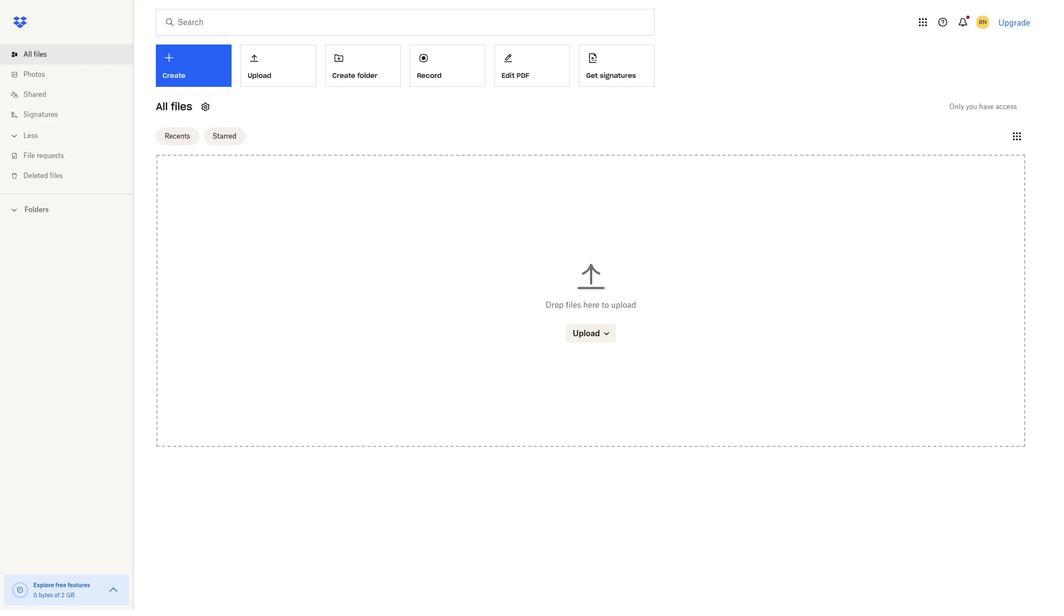 Task type: vqa. For each thing, say whether or not it's contained in the screenshot.
SHARED link
yes



Task type: describe. For each thing, give the bounding box(es) containing it.
all inside list item
[[23, 50, 32, 58]]

file requests
[[23, 151, 64, 160]]

create folder
[[332, 71, 378, 80]]

deleted files
[[23, 172, 63, 180]]

shared
[[23, 90, 46, 99]]

explore
[[33, 582, 54, 589]]

less
[[23, 131, 38, 140]]

requests
[[37, 151, 64, 160]]

starred
[[213, 132, 237, 140]]

upload inside dropdown button
[[248, 71, 272, 80]]

edit
[[502, 71, 515, 80]]

file
[[23, 151, 35, 160]]

create folder button
[[325, 45, 401, 87]]

file requests link
[[9, 146, 134, 166]]

0
[[33, 592, 37, 599]]

get
[[586, 71, 598, 80]]

less image
[[9, 130, 20, 141]]

pdf
[[517, 71, 530, 80]]

free
[[55, 582, 66, 589]]

1 horizontal spatial all
[[156, 100, 168, 113]]

features
[[68, 582, 90, 589]]

upload button
[[241, 45, 316, 87]]

create button
[[156, 45, 232, 87]]

signatures
[[600, 71, 636, 80]]

shared link
[[9, 85, 134, 105]]

1 horizontal spatial all files
[[156, 100, 192, 113]]

recents button
[[156, 127, 199, 145]]

files inside list item
[[34, 50, 47, 58]]

photos link
[[9, 65, 134, 85]]

bytes
[[39, 592, 53, 599]]

files left here
[[566, 300, 581, 310]]

starred button
[[204, 127, 245, 145]]

drop files here to upload
[[546, 300, 637, 310]]

dropbox image
[[9, 11, 31, 33]]

have
[[979, 102, 994, 111]]



Task type: locate. For each thing, give the bounding box(es) containing it.
0 vertical spatial all
[[23, 50, 32, 58]]

signatures
[[23, 110, 58, 119]]

get signatures button
[[579, 45, 655, 87]]

all files link
[[9, 45, 134, 65]]

create inside button
[[332, 71, 355, 80]]

edit pdf
[[502, 71, 530, 80]]

0 horizontal spatial all files
[[23, 50, 47, 58]]

upgrade
[[999, 18, 1031, 27]]

all files up photos
[[23, 50, 47, 58]]

to
[[602, 300, 609, 310]]

you
[[966, 102, 978, 111]]

0 horizontal spatial upload
[[248, 71, 272, 80]]

recents
[[165, 132, 190, 140]]

folder
[[357, 71, 378, 80]]

get signatures
[[586, 71, 636, 80]]

all files list item
[[0, 45, 134, 65]]

0 horizontal spatial all
[[23, 50, 32, 58]]

files up photos
[[34, 50, 47, 58]]

0 vertical spatial upload
[[248, 71, 272, 80]]

gb
[[66, 592, 75, 599]]

1 vertical spatial all
[[156, 100, 168, 113]]

all files
[[23, 50, 47, 58], [156, 100, 192, 113]]

1 horizontal spatial upload
[[573, 329, 600, 338]]

all
[[23, 50, 32, 58], [156, 100, 168, 113]]

1 vertical spatial all files
[[156, 100, 192, 113]]

of
[[54, 592, 60, 599]]

only you have access
[[950, 102, 1017, 111]]

folders
[[25, 205, 49, 214]]

upload inside popup button
[[573, 329, 600, 338]]

1 vertical spatial upload
[[573, 329, 600, 338]]

quota usage element
[[11, 581, 29, 599]]

photos
[[23, 70, 45, 79]]

deleted
[[23, 172, 48, 180]]

upgrade link
[[999, 18, 1031, 27]]

here
[[583, 300, 600, 310]]

access
[[996, 102, 1017, 111]]

record
[[417, 71, 442, 80]]

folder settings image
[[199, 100, 212, 114]]

create inside popup button
[[163, 71, 186, 80]]

signatures link
[[9, 105, 134, 125]]

record button
[[410, 45, 486, 87]]

bn button
[[974, 13, 992, 31]]

edit pdf button
[[494, 45, 570, 87]]

0 horizontal spatial create
[[163, 71, 186, 80]]

files right deleted
[[50, 172, 63, 180]]

upload button
[[566, 325, 616, 343]]

create for create folder
[[332, 71, 355, 80]]

list
[[0, 38, 134, 194]]

all up photos
[[23, 50, 32, 58]]

bn
[[979, 18, 987, 26]]

0 vertical spatial all files
[[23, 50, 47, 58]]

files left the folder settings icon
[[171, 100, 192, 113]]

files
[[34, 50, 47, 58], [171, 100, 192, 113], [50, 172, 63, 180], [566, 300, 581, 310]]

drop
[[546, 300, 564, 310]]

all files up recents
[[156, 100, 192, 113]]

explore free features 0 bytes of 2 gb
[[33, 582, 90, 599]]

all up recents
[[156, 100, 168, 113]]

create for create
[[163, 71, 186, 80]]

create
[[332, 71, 355, 80], [163, 71, 186, 80]]

folders button
[[0, 201, 134, 218]]

upload
[[611, 300, 637, 310]]

2
[[61, 592, 65, 599]]

upload
[[248, 71, 272, 80], [573, 329, 600, 338]]

Search text field
[[178, 16, 631, 28]]

deleted files link
[[9, 166, 134, 186]]

list containing all files
[[0, 38, 134, 194]]

only
[[950, 102, 965, 111]]

1 horizontal spatial create
[[332, 71, 355, 80]]

all files inside list item
[[23, 50, 47, 58]]



